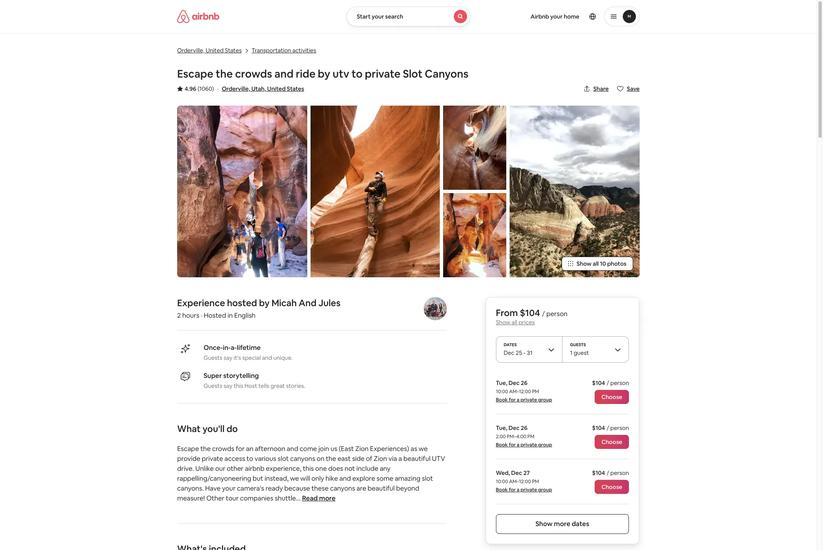 Task type: vqa. For each thing, say whether or not it's contained in the screenshot.
Who Add guests
no



Task type: locate. For each thing, give the bounding box(es) containing it.
guests
[[570, 342, 586, 348], [204, 354, 222, 362], [204, 382, 222, 390]]

2 vertical spatial guests
[[204, 382, 222, 390]]

a inside tue, dec 26 10:00 am–12:00 pm book for a private group
[[517, 397, 520, 403]]

elkheart cliffs east zion image
[[509, 106, 640, 278], [509, 106, 640, 278]]

private inside wed, dec 27 10:00 am–12:00 pm book for a private group
[[521, 487, 537, 493]]

dec left '27'
[[511, 470, 522, 477]]

group inside tue, dec 26 2:00 pm–4:00 pm book for a private group
[[538, 442, 552, 448]]

1 book from the top
[[496, 397, 508, 403]]

have
[[205, 484, 221, 493]]

escape up provide at the bottom of page
[[177, 445, 199, 453]]

1 vertical spatial $104 / person
[[592, 425, 629, 432]]

dates
[[572, 520, 589, 529]]

this down storytelling at the left bottom of page
[[234, 382, 243, 390]]

crowds up access
[[212, 445, 234, 453]]

book inside tue, dec 26 2:00 pm–4:00 pm book for a private group
[[496, 442, 508, 448]]

dec inside dates dec 25 - 31
[[504, 349, 514, 357]]

0 vertical spatial orderville,
[[177, 47, 204, 54]]

person for tue, dec 26 2:00 pm–4:00 pm book for a private group
[[610, 425, 629, 432]]

2 escape from the top
[[177, 445, 199, 453]]

2 vertical spatial book for a private group link
[[496, 487, 552, 493]]

escape the crowds for an afternoon and come join us (east zion experiences) as we provide private access to various slot canyons on the east side of zion via a beautiful utv drive. unlike our other airbnb experience, this one does not include any rappelling/canyoneering but instead, we will only hike and explore some amazing slot canyons.   have your camera's ready because these canyons are beautiful beyond measure!  other tour companies shuttle…
[[177, 445, 445, 503]]

/ for tue, dec 26 10:00 am–12:00 pm book for a private group
[[607, 380, 609, 387]]

private inside escape the crowds for an afternoon and come join us (east zion experiences) as we provide private access to various slot canyons on the east side of zion via a beautiful utv drive. unlike our other airbnb experience, this one does not include any rappelling/canyoneering but instead, we will only hike and explore some amazing slot canyons.   have your camera's ready because these canyons are beautiful beyond measure!  other tour companies shuttle…
[[202, 455, 223, 463]]

$104 / person for wed, dec 27 10:00 am–12:00 pm book for a private group
[[592, 470, 629, 477]]

3 book for a private group link from the top
[[496, 487, 552, 493]]

show for show more dates
[[536, 520, 553, 529]]

super
[[204, 372, 222, 380]]

1 vertical spatial canyons
[[330, 484, 355, 493]]

4.96 (1060)
[[185, 85, 214, 93]]

1 vertical spatial choose
[[601, 439, 622, 446]]

a inside wed, dec 27 10:00 am–12:00 pm book for a private group
[[517, 487, 520, 493]]

dec for tue, dec 26 2:00 pm–4:00 pm book for a private group
[[509, 425, 520, 432]]

guests down the super
[[204, 382, 222, 390]]

include
[[356, 465, 378, 473]]

0 horizontal spatial the
[[200, 445, 211, 453]]

tue, up 2:00
[[496, 425, 507, 432]]

dec for tue, dec 26 10:00 am–12:00 pm book for a private group
[[509, 380, 520, 387]]

all inside "link"
[[593, 260, 599, 268]]

2 10:00 from the top
[[496, 479, 508, 485]]

more inside "show more dates" link
[[554, 520, 570, 529]]

show inside "link"
[[577, 260, 592, 268]]

0 vertical spatial the
[[216, 67, 233, 81]]

airbnb
[[245, 465, 264, 473]]

show
[[577, 260, 592, 268], [496, 319, 510, 326], [536, 520, 553, 529]]

0 vertical spatial pm
[[532, 389, 539, 395]]

10:00 for tue,
[[496, 389, 508, 395]]

and inside the once-in-a-lifetime guests say it's special and unique.
[[262, 354, 272, 362]]

a inside tue, dec 26 2:00 pm–4:00 pm book for a private group
[[517, 442, 520, 448]]

the up unlike
[[200, 445, 211, 453]]

book for a private group link down pm–4:00
[[496, 442, 552, 448]]

1 vertical spatial all
[[512, 319, 517, 326]]

show left dates
[[536, 520, 553, 529]]

0 vertical spatial show
[[577, 260, 592, 268]]

dec inside wed, dec 27 10:00 am–12:00 pm book for a private group
[[511, 470, 522, 477]]

this
[[234, 382, 243, 390], [303, 465, 314, 473]]

choose link for tue, dec 26 2:00 pm–4:00 pm book for a private group
[[595, 435, 629, 449]]

1 vertical spatial group
[[538, 442, 552, 448]]

2 vertical spatial choose link
[[595, 480, 629, 494]]

share
[[593, 85, 609, 93]]

some
[[377, 474, 393, 483]]

to down an
[[247, 455, 253, 463]]

1 horizontal spatial canyons
[[330, 484, 355, 493]]

1 horizontal spatial more
[[554, 520, 570, 529]]

for for tue, dec 26 10:00 am–12:00 pm book for a private group
[[509, 397, 516, 403]]

transportation activities
[[252, 47, 316, 54]]

private left slot
[[365, 67, 401, 81]]

private
[[365, 67, 401, 81], [521, 397, 537, 403], [521, 442, 537, 448], [202, 455, 223, 463], [521, 487, 537, 493]]

all left 10
[[593, 260, 599, 268]]

0 horizontal spatial zion
[[355, 445, 369, 453]]

Start your search search field
[[346, 7, 470, 26]]

3 choose from the top
[[601, 484, 622, 491]]

0 horizontal spatial your
[[222, 484, 236, 493]]

2 book for a private group link from the top
[[496, 442, 552, 448]]

book for a private group link for tue, dec 26 10:00 am–12:00 pm book for a private group
[[496, 397, 552, 403]]

show left 10
[[577, 260, 592, 268]]

book for a private group link up tue, dec 26 2:00 pm–4:00 pm book for a private group
[[496, 397, 552, 403]]

2 $104 / person from the top
[[592, 425, 629, 432]]

hike
[[326, 474, 338, 483]]

slot right amazing
[[422, 474, 433, 483]]

say left it's
[[224, 354, 232, 362]]

0 horizontal spatial this
[[234, 382, 243, 390]]

1 am–12:00 from the top
[[509, 389, 531, 395]]

come
[[300, 445, 317, 453]]

0 horizontal spatial united
[[206, 47, 224, 54]]

book for a private group link for tue, dec 26 2:00 pm–4:00 pm book for a private group
[[496, 442, 552, 448]]

airbnb your home
[[531, 13, 579, 20]]

0 vertical spatial this
[[234, 382, 243, 390]]

great
[[271, 382, 285, 390]]

1 vertical spatial say
[[224, 382, 232, 390]]

1 horizontal spatial united
[[267, 85, 286, 93]]

3 choose link from the top
[[595, 480, 629, 494]]

0 horizontal spatial all
[[512, 319, 517, 326]]

0 vertical spatial am–12:00
[[509, 389, 531, 395]]

crowds inside escape the crowds for an afternoon and come join us (east zion experiences) as we provide private access to various slot canyons on the east side of zion via a beautiful utv drive. unlike our other airbnb experience, this one does not include any rappelling/canyoneering but instead, we will only hike and explore some amazing slot canyons.   have your camera's ready because these canyons are beautiful beyond measure!  other tour companies shuttle…
[[212, 445, 234, 453]]

/
[[542, 310, 545, 318], [607, 380, 609, 387], [607, 425, 609, 432], [607, 470, 609, 477]]

am–12:00 down '27'
[[509, 479, 531, 485]]

lifetime
[[237, 344, 261, 352]]

this up will in the bottom left of the page
[[303, 465, 314, 473]]

canyons down the hike
[[330, 484, 355, 493]]

0 vertical spatial states
[[225, 47, 242, 54]]

2 vertical spatial pm
[[532, 479, 539, 485]]

group for tue, dec 26 10:00 am–12:00 pm book for a private group
[[538, 397, 552, 403]]

am–12:00 inside tue, dec 26 10:00 am–12:00 pm book for a private group
[[509, 389, 531, 395]]

by left micah
[[259, 297, 270, 309]]

26 down -
[[521, 380, 527, 387]]

tue, inside tue, dec 26 10:00 am–12:00 pm book for a private group
[[496, 380, 507, 387]]

we right as
[[419, 445, 428, 453]]

$104 for tue, dec 26 2:00 pm–4:00 pm book for a private group
[[592, 425, 605, 432]]

start your search button
[[346, 7, 470, 26]]

choose link for tue, dec 26 10:00 am–12:00 pm book for a private group
[[595, 390, 629, 404]]

for left an
[[236, 445, 245, 453]]

pm inside tue, dec 26 2:00 pm–4:00 pm book for a private group
[[527, 434, 534, 440]]

show more dates
[[536, 520, 589, 529]]

1 vertical spatial book for a private group link
[[496, 442, 552, 448]]

1 $104 / person from the top
[[592, 380, 629, 387]]

1 horizontal spatial crowds
[[235, 67, 272, 81]]

other
[[227, 465, 244, 473]]

access
[[224, 455, 245, 463]]

1 vertical spatial united
[[267, 85, 286, 93]]

book down wed,
[[496, 487, 508, 493]]

$104 for wed, dec 27 10:00 am–12:00 pm book for a private group
[[592, 470, 605, 477]]

0 vertical spatial crowds
[[235, 67, 272, 81]]

1 vertical spatial 10:00
[[496, 479, 508, 485]]

learn more about the host, micah and jules. image
[[424, 297, 447, 320], [424, 297, 447, 320]]

group for wed, dec 27 10:00 am–12:00 pm book for a private group
[[538, 487, 552, 493]]

and right 'special'
[[262, 354, 272, 362]]

private inside tue, dec 26 2:00 pm–4:00 pm book for a private group
[[521, 442, 537, 448]]

orderville, left utah,
[[222, 85, 250, 93]]

we up because
[[290, 474, 299, 483]]

1 vertical spatial the
[[200, 445, 211, 453]]

1 10:00 from the top
[[496, 389, 508, 395]]

canyons.
[[177, 484, 204, 493]]

this inside super storytelling guests say this host tells great stories.
[[234, 382, 243, 390]]

slot
[[403, 67, 423, 81]]

am–12:00
[[509, 389, 531, 395], [509, 479, 531, 485]]

zion up side
[[355, 445, 369, 453]]

photos
[[607, 260, 626, 268]]

book down 2:00
[[496, 442, 508, 448]]

am–12:00 down 25
[[509, 389, 531, 395]]

states inside "orderville, united states" link
[[225, 47, 242, 54]]

wed,
[[496, 470, 510, 477]]

you'll
[[203, 423, 225, 435]]

1 tue, from the top
[[496, 380, 507, 387]]

1 vertical spatial this
[[303, 465, 314, 473]]

$104 / person for tue, dec 26 10:00 am–12:00 pm book for a private group
[[592, 380, 629, 387]]

from
[[496, 307, 518, 319]]

2 book from the top
[[496, 442, 508, 448]]

· right hours
[[201, 311, 202, 320]]

all left prices
[[512, 319, 517, 326]]

united right utah,
[[267, 85, 286, 93]]

0 vertical spatial we
[[419, 445, 428, 453]]

only
[[311, 474, 324, 483]]

crowds up utah,
[[235, 67, 272, 81]]

all
[[593, 260, 599, 268], [512, 319, 517, 326]]

1 vertical spatial ·
[[201, 311, 202, 320]]

0 horizontal spatial by
[[259, 297, 270, 309]]

1 horizontal spatial orderville,
[[222, 85, 250, 93]]

more for show
[[554, 520, 570, 529]]

4.96
[[185, 85, 196, 93]]

1 vertical spatial zion
[[374, 455, 387, 463]]

dec up pm–4:00
[[509, 425, 520, 432]]

0 horizontal spatial to
[[247, 455, 253, 463]]

2 vertical spatial group
[[538, 487, 552, 493]]

1 horizontal spatial your
[[372, 13, 384, 20]]

a
[[517, 397, 520, 403], [517, 442, 520, 448], [398, 455, 402, 463], [517, 487, 520, 493]]

pm inside tue, dec 26 10:00 am–12:00 pm book for a private group
[[532, 389, 539, 395]]

1 horizontal spatial this
[[303, 465, 314, 473]]

pm inside wed, dec 27 10:00 am–12:00 pm book for a private group
[[532, 479, 539, 485]]

1 horizontal spatial slot
[[422, 474, 433, 483]]

0 vertical spatial 10:00
[[496, 389, 508, 395]]

private up unlike
[[202, 455, 223, 463]]

pm for tue, dec 26 10:00 am–12:00 pm book for a private group
[[532, 389, 539, 395]]

orderville, united states link
[[177, 46, 242, 55]]

slot
[[278, 455, 289, 463], [422, 474, 433, 483]]

all inside from $104 / person show all prices
[[512, 319, 517, 326]]

$104
[[520, 307, 540, 319], [592, 380, 605, 387], [592, 425, 605, 432], [592, 470, 605, 477]]

dec inside tue, dec 26 2:00 pm–4:00 pm book for a private group
[[509, 425, 520, 432]]

slot up experience,
[[278, 455, 289, 463]]

united
[[206, 47, 224, 54], [267, 85, 286, 93]]

show all 10 photos link
[[562, 257, 633, 271]]

1 horizontal spatial we
[[419, 445, 428, 453]]

27
[[523, 470, 530, 477]]

2 vertical spatial choose
[[601, 484, 622, 491]]

are
[[357, 484, 366, 493]]

your up "tour"
[[222, 484, 236, 493]]

0 vertical spatial book
[[496, 397, 508, 403]]

guests down once-
[[204, 354, 222, 362]]

1 vertical spatial to
[[247, 455, 253, 463]]

united up (1060)
[[206, 47, 224, 54]]

2 choose from the top
[[601, 439, 622, 446]]

our
[[215, 465, 225, 473]]

1 26 from the top
[[521, 380, 527, 387]]

for inside tue, dec 26 2:00 pm–4:00 pm book for a private group
[[509, 442, 516, 448]]

0 vertical spatial say
[[224, 354, 232, 362]]

2 choose link from the top
[[595, 435, 629, 449]]

1 vertical spatial show
[[496, 319, 510, 326]]

private inside tue, dec 26 10:00 am–12:00 pm book for a private group
[[521, 397, 537, 403]]

for down pm–4:00
[[509, 442, 516, 448]]

book for a private group link down '27'
[[496, 487, 552, 493]]

book up 2:00
[[496, 397, 508, 403]]

us
[[331, 445, 337, 453]]

2 horizontal spatial show
[[577, 260, 592, 268]]

0 vertical spatial guests
[[570, 342, 586, 348]]

orderville,
[[177, 47, 204, 54], [222, 85, 250, 93]]

1 horizontal spatial beautiful
[[403, 455, 431, 463]]

26 inside tue, dec 26 2:00 pm–4:00 pm book for a private group
[[521, 425, 527, 432]]

more left dates
[[554, 520, 570, 529]]

10:00
[[496, 389, 508, 395], [496, 479, 508, 485]]

say
[[224, 354, 232, 362], [224, 382, 232, 390]]

escape inside escape the crowds for an afternoon and come join us (east zion experiences) as we provide private access to various slot canyons on the east side of zion via a beautiful utv drive. unlike our other airbnb experience, this one does not include any rappelling/canyoneering but instead, we will only hike and explore some amazing slot canyons.   have your camera's ready because these canyons are beautiful beyond measure!  other tour companies shuttle…
[[177, 445, 199, 453]]

experience photo 1 image
[[311, 106, 440, 278], [311, 106, 440, 278]]

1 vertical spatial choose link
[[595, 435, 629, 449]]

1 choose from the top
[[601, 394, 622, 401]]

2 horizontal spatial the
[[326, 455, 336, 463]]

to right utv on the left top of the page
[[352, 67, 363, 81]]

dec down the dates
[[504, 349, 514, 357]]

experience
[[177, 297, 225, 309]]

group inside wed, dec 27 10:00 am–12:00 pm book for a private group
[[538, 487, 552, 493]]

0 vertical spatial tue,
[[496, 380, 507, 387]]

1 say from the top
[[224, 354, 232, 362]]

am–12:00 for 26
[[509, 389, 531, 395]]

tue, for tue, dec 26 10:00 am–12:00 pm book for a private group
[[496, 380, 507, 387]]

dec down 25
[[509, 380, 520, 387]]

$104 for tue, dec 26 10:00 am–12:00 pm book for a private group
[[592, 380, 605, 387]]

to
[[352, 67, 363, 81], [247, 455, 253, 463]]

0 horizontal spatial states
[[225, 47, 242, 54]]

save
[[627, 85, 640, 93]]

2 vertical spatial show
[[536, 520, 553, 529]]

photography image
[[177, 106, 307, 278], [177, 106, 307, 278]]

26 up pm–4:00
[[521, 425, 527, 432]]

2 am–12:00 from the top
[[509, 479, 531, 485]]

1 vertical spatial pm
[[527, 434, 534, 440]]

in
[[228, 311, 233, 320]]

0 horizontal spatial ·
[[201, 311, 202, 320]]

show left prices
[[496, 319, 510, 326]]

am–12:00 for 27
[[509, 479, 531, 485]]

1 vertical spatial tue,
[[496, 425, 507, 432]]

choose link for wed, dec 27 10:00 am–12:00 pm book for a private group
[[595, 480, 629, 494]]

private up tue, dec 26 2:00 pm–4:00 pm book for a private group
[[521, 397, 537, 403]]

3 book from the top
[[496, 487, 508, 493]]

0 vertical spatial book for a private group link
[[496, 397, 552, 403]]

orderville, up 4.96
[[177, 47, 204, 54]]

orderville, utah, united states link
[[222, 85, 304, 93]]

0 horizontal spatial more
[[319, 494, 336, 503]]

1 vertical spatial am–12:00
[[509, 479, 531, 485]]

rappelling/canyoneering
[[177, 474, 251, 483]]

states down ride
[[287, 85, 304, 93]]

start your search
[[357, 13, 403, 20]]

states left transportation
[[225, 47, 242, 54]]

0 horizontal spatial canyons
[[290, 455, 315, 463]]

3 group from the top
[[538, 487, 552, 493]]

escape up "4.96 (1060)"
[[177, 67, 213, 81]]

1 horizontal spatial by
[[318, 67, 330, 81]]

0 vertical spatial choose
[[601, 394, 622, 401]]

choose link
[[595, 390, 629, 404], [595, 435, 629, 449], [595, 480, 629, 494]]

for down wed,
[[509, 487, 516, 493]]

book for wed, dec 27 10:00 am–12:00 pm book for a private group
[[496, 487, 508, 493]]

your left home
[[550, 13, 563, 20]]

states
[[225, 47, 242, 54], [287, 85, 304, 93]]

0 horizontal spatial orderville,
[[177, 47, 204, 54]]

am–12:00 inside wed, dec 27 10:00 am–12:00 pm book for a private group
[[509, 479, 531, 485]]

for inside tue, dec 26 10:00 am–12:00 pm book for a private group
[[509, 397, 516, 403]]

group inside tue, dec 26 10:00 am–12:00 pm book for a private group
[[538, 397, 552, 403]]

1 vertical spatial guests
[[204, 354, 222, 362]]

canyons down the come
[[290, 455, 315, 463]]

your right 'start'
[[372, 13, 384, 20]]

0 vertical spatial escape
[[177, 67, 213, 81]]

book
[[496, 397, 508, 403], [496, 442, 508, 448], [496, 487, 508, 493]]

private down pm–4:00
[[521, 442, 537, 448]]

we
[[419, 445, 428, 453], [290, 474, 299, 483]]

book for a private group link for wed, dec 27 10:00 am–12:00 pm book for a private group
[[496, 487, 552, 493]]

0 vertical spatial group
[[538, 397, 552, 403]]

by left utv on the left top of the page
[[318, 67, 330, 81]]

1 vertical spatial by
[[259, 297, 270, 309]]

0 vertical spatial choose link
[[595, 390, 629, 404]]

1 horizontal spatial states
[[287, 85, 304, 93]]

an
[[246, 445, 253, 453]]

afternoon
[[255, 445, 285, 453]]

profile element
[[480, 0, 640, 33]]

say inside super storytelling guests say this host tells great stories.
[[224, 382, 232, 390]]

more inside read more button
[[319, 494, 336, 503]]

3 $104 / person from the top
[[592, 470, 629, 477]]

zion up any at the bottom of the page
[[374, 455, 387, 463]]

more for read
[[319, 494, 336, 503]]

1 vertical spatial orderville,
[[222, 85, 250, 93]]

/ for wed, dec 27 10:00 am–12:00 pm book for a private group
[[607, 470, 609, 477]]

upper portion of slot image
[[443, 193, 506, 278], [443, 193, 506, 278]]

and left ride
[[274, 67, 293, 81]]

0 vertical spatial slot
[[278, 455, 289, 463]]

pm
[[532, 389, 539, 395], [527, 434, 534, 440], [532, 479, 539, 485]]

1 group from the top
[[538, 397, 552, 403]]

2 tue, from the top
[[496, 425, 507, 432]]

0 horizontal spatial crowds
[[212, 445, 234, 453]]

tour
[[226, 494, 239, 503]]

private down '27'
[[521, 487, 537, 493]]

beautiful down as
[[403, 455, 431, 463]]

0 vertical spatial $104 / person
[[592, 380, 629, 387]]

tue, dec 26 2:00 pm–4:00 pm book for a private group
[[496, 425, 552, 448]]

1 choose link from the top
[[595, 390, 629, 404]]

10:00 inside wed, dec 27 10:00 am–12:00 pm book for a private group
[[496, 479, 508, 485]]

0 vertical spatial ·
[[217, 85, 219, 93]]

book inside wed, dec 27 10:00 am–12:00 pm book for a private group
[[496, 487, 508, 493]]

for up pm–4:00
[[509, 397, 516, 403]]

say down storytelling at the left bottom of page
[[224, 382, 232, 390]]

0 vertical spatial all
[[593, 260, 599, 268]]

1 vertical spatial book
[[496, 442, 508, 448]]

1 horizontal spatial show
[[536, 520, 553, 529]]

tue, down dates dec 25 - 31
[[496, 380, 507, 387]]

0 vertical spatial united
[[206, 47, 224, 54]]

your inside airbnb your home link
[[550, 13, 563, 20]]

the
[[216, 67, 233, 81], [200, 445, 211, 453], [326, 455, 336, 463]]

experience photo 2 image
[[443, 106, 506, 190], [443, 106, 506, 190]]

more down these
[[319, 494, 336, 503]]

and left the come
[[287, 445, 298, 453]]

beautiful down some
[[368, 484, 395, 493]]

0 horizontal spatial show
[[496, 319, 510, 326]]

storytelling
[[223, 372, 259, 380]]

1 escape from the top
[[177, 67, 213, 81]]

1 horizontal spatial all
[[593, 260, 599, 268]]

1 vertical spatial escape
[[177, 445, 199, 453]]

· right (1060)
[[217, 85, 219, 93]]

explore
[[352, 474, 375, 483]]

unique.
[[273, 354, 293, 362]]

1 vertical spatial more
[[554, 520, 570, 529]]

the down orderville, united states
[[216, 67, 233, 81]]

0 vertical spatial by
[[318, 67, 330, 81]]

your inside start your search button
[[372, 13, 384, 20]]

1 vertical spatial beautiful
[[368, 484, 395, 493]]

10:00 inside tue, dec 26 10:00 am–12:00 pm book for a private group
[[496, 389, 508, 395]]

0 horizontal spatial we
[[290, 474, 299, 483]]

pm for wed, dec 27 10:00 am–12:00 pm book for a private group
[[532, 479, 539, 485]]

dec inside tue, dec 26 10:00 am–12:00 pm book for a private group
[[509, 380, 520, 387]]

2 26 from the top
[[521, 425, 527, 432]]

book inside tue, dec 26 10:00 am–12:00 pm book for a private group
[[496, 397, 508, 403]]

guests up guest
[[570, 342, 586, 348]]

for inside wed, dec 27 10:00 am–12:00 pm book for a private group
[[509, 487, 516, 493]]

by inside experience hosted by micah and jules 2 hours · hosted in english
[[259, 297, 270, 309]]

a for tue, dec 26 2:00 pm–4:00 pm book for a private group
[[517, 442, 520, 448]]

guest
[[574, 349, 589, 357]]

show all 10 photos
[[577, 260, 626, 268]]

the down us
[[326, 455, 336, 463]]

26 inside tue, dec 26 10:00 am–12:00 pm book for a private group
[[521, 380, 527, 387]]

other
[[206, 494, 224, 503]]

show inside from $104 / person show all prices
[[496, 319, 510, 326]]

2 group from the top
[[538, 442, 552, 448]]

2 say from the top
[[224, 382, 232, 390]]

1 book for a private group link from the top
[[496, 397, 552, 403]]

tue, inside tue, dec 26 2:00 pm–4:00 pm book for a private group
[[496, 425, 507, 432]]

25
[[516, 349, 522, 357]]

english
[[234, 311, 256, 320]]



Task type: describe. For each thing, give the bounding box(es) containing it.
not
[[345, 465, 355, 473]]

a for wed, dec 27 10:00 am–12:00 pm book for a private group
[[517, 487, 520, 493]]

the for escape the crowds for an afternoon and come join us (east zion experiences) as we provide private access to various slot canyons on the east side of zion via a beautiful utv drive. unlike our other airbnb experience, this one does not include any rappelling/canyoneering but instead, we will only hike and explore some amazing slot canyons.   have your camera's ready because these canyons are beautiful beyond measure!  other tour companies shuttle…
[[200, 445, 211, 453]]

guests inside guests 1 guest
[[570, 342, 586, 348]]

united inside "orderville, united states" link
[[206, 47, 224, 54]]

read
[[302, 494, 318, 503]]

· orderville, utah, united states
[[217, 85, 304, 93]]

the for escape the crowds and ride by utv to private slot canyons
[[216, 67, 233, 81]]

what you'll do
[[177, 423, 238, 435]]

0 horizontal spatial beautiful
[[368, 484, 395, 493]]

choose for tue, dec 26 10:00 am–12:00 pm book for a private group
[[601, 394, 622, 401]]

1
[[570, 349, 572, 357]]

guests inside super storytelling guests say this host tells great stories.
[[204, 382, 222, 390]]

1 vertical spatial states
[[287, 85, 304, 93]]

say inside the once-in-a-lifetime guests say it's special and unique.
[[224, 354, 232, 362]]

dec for wed, dec 27 10:00 am–12:00 pm book for a private group
[[511, 470, 522, 477]]

26 for tue, dec 26 2:00 pm–4:00 pm book for a private group
[[521, 425, 527, 432]]

transportation activities link
[[252, 46, 316, 55]]

utv
[[333, 67, 349, 81]]

choose for tue, dec 26 2:00 pm–4:00 pm book for a private group
[[601, 439, 622, 446]]

1 vertical spatial we
[[290, 474, 299, 483]]

· inside experience hosted by micah and jules 2 hours · hosted in english
[[201, 311, 202, 320]]

1 vertical spatial slot
[[422, 474, 433, 483]]

does
[[328, 465, 343, 473]]

2
[[177, 311, 181, 320]]

choose for wed, dec 27 10:00 am–12:00 pm book for a private group
[[601, 484, 622, 491]]

$104 / person for tue, dec 26 2:00 pm–4:00 pm book for a private group
[[592, 425, 629, 432]]

this inside escape the crowds for an afternoon and come join us (east zion experiences) as we provide private access to various slot canyons on the east side of zion via a beautiful utv drive. unlike our other airbnb experience, this one does not include any rappelling/canyoneering but instead, we will only hike and explore some amazing slot canyons.   have your camera's ready because these canyons are beautiful beyond measure!  other tour companies shuttle…
[[303, 465, 314, 473]]

save button
[[614, 82, 643, 96]]

escape the crowds and ride by utv to private slot canyons
[[177, 67, 469, 81]]

shuttle…
[[275, 494, 301, 503]]

and jules
[[299, 297, 340, 309]]

it's
[[234, 354, 241, 362]]

tue, dec 26 10:00 am–12:00 pm book for a private group
[[496, 380, 552, 403]]

10
[[600, 260, 606, 268]]

0 vertical spatial zion
[[355, 445, 369, 453]]

from $104 / person show all prices
[[496, 307, 568, 326]]

measure!
[[177, 494, 205, 503]]

for for tue, dec 26 2:00 pm–4:00 pm book for a private group
[[509, 442, 516, 448]]

instead,
[[265, 474, 289, 483]]

person for tue, dec 26 10:00 am–12:00 pm book for a private group
[[610, 380, 629, 387]]

guests 1 guest
[[570, 342, 589, 357]]

a-
[[231, 344, 237, 352]]

for inside escape the crowds for an afternoon and come join us (east zion experiences) as we provide private access to various slot canyons on the east side of zion via a beautiful utv drive. unlike our other airbnb experience, this one does not include any rappelling/canyoneering but instead, we will only hike and explore some amazing slot canyons.   have your camera's ready because these canyons are beautiful beyond measure!  other tour companies shuttle…
[[236, 445, 245, 453]]

transportation
[[252, 47, 291, 54]]

but
[[253, 474, 263, 483]]

as
[[411, 445, 417, 453]]

2 vertical spatial the
[[326, 455, 336, 463]]

read more
[[302, 494, 336, 503]]

$104 inside from $104 / person show all prices
[[520, 307, 540, 319]]

group for tue, dec 26 2:00 pm–4:00 pm book for a private group
[[538, 442, 552, 448]]

side
[[352, 455, 365, 463]]

26 for tue, dec 26 10:00 am–12:00 pm book for a private group
[[521, 380, 527, 387]]

private for wed, dec 27 10:00 am–12:00 pm book for a private group
[[521, 487, 537, 493]]

hours
[[182, 311, 199, 320]]

dates dec 25 - 31
[[504, 342, 533, 357]]

a inside escape the crowds for an afternoon and come join us (east zion experiences) as we provide private access to various slot canyons on the east side of zion via a beautiful utv drive. unlike our other airbnb experience, this one does not include any rappelling/canyoneering but instead, we will only hike and explore some amazing slot canyons.   have your camera's ready because these canyons are beautiful beyond measure!  other tour companies shuttle…
[[398, 455, 402, 463]]

provide
[[177, 455, 200, 463]]

escape for escape the crowds for an afternoon and come join us (east zion experiences) as we provide private access to various slot canyons on the east side of zion via a beautiful utv drive. unlike our other airbnb experience, this one does not include any rappelling/canyoneering but instead, we will only hike and explore some amazing slot canyons.   have your camera's ready because these canyons are beautiful beyond measure!  other tour companies shuttle…
[[177, 445, 199, 453]]

pm–4:00
[[507, 434, 526, 440]]

to inside escape the crowds for an afternoon and come join us (east zion experiences) as we provide private access to various slot canyons on the east side of zion via a beautiful utv drive. unlike our other airbnb experience, this one does not include any rappelling/canyoneering but instead, we will only hike and explore some amazing slot canyons.   have your camera's ready because these canyons are beautiful beyond measure!  other tour companies shuttle…
[[247, 455, 253, 463]]

tells
[[258, 382, 269, 390]]

micah
[[271, 297, 297, 309]]

escape for escape the crowds and ride by utv to private slot canyons
[[177, 67, 213, 81]]

because
[[284, 484, 310, 493]]

0 horizontal spatial slot
[[278, 455, 289, 463]]

experience hosted by micah and jules 2 hours · hosted in english
[[177, 297, 340, 320]]

via
[[389, 455, 397, 463]]

book for tue, dec 26 10:00 am–12:00 pm book for a private group
[[496, 397, 508, 403]]

various
[[255, 455, 276, 463]]

drive.
[[177, 465, 194, 473]]

1 horizontal spatial to
[[352, 67, 363, 81]]

dec for dates dec 25 - 31
[[504, 349, 514, 357]]

show more dates link
[[496, 515, 629, 534]]

-
[[523, 349, 526, 357]]

any
[[380, 465, 391, 473]]

your for start
[[372, 13, 384, 20]]

home
[[564, 13, 579, 20]]

person for wed, dec 27 10:00 am–12:00 pm book for a private group
[[610, 470, 629, 477]]

your for airbnb
[[550, 13, 563, 20]]

will
[[300, 474, 310, 483]]

show for show all 10 photos
[[577, 260, 592, 268]]

your inside escape the crowds for an afternoon and come join us (east zion experiences) as we provide private access to various slot canyons on the east side of zion via a beautiful utv drive. unlike our other airbnb experience, this one does not include any rappelling/canyoneering but instead, we will only hike and explore some amazing slot canyons.   have your camera's ready because these canyons are beautiful beyond measure!  other tour companies shuttle…
[[222, 484, 236, 493]]

1 horizontal spatial zion
[[374, 455, 387, 463]]

and down not
[[339, 474, 351, 483]]

do
[[226, 423, 238, 435]]

orderville, united states
[[177, 47, 242, 54]]

2:00
[[496, 434, 506, 440]]

hosted
[[227, 297, 257, 309]]

show all prices button
[[496, 319, 535, 326]]

guests inside the once-in-a-lifetime guests say it's special and unique.
[[204, 354, 222, 362]]

activities
[[292, 47, 316, 54]]

search
[[385, 13, 403, 20]]

hosted
[[204, 311, 226, 320]]

ride
[[296, 67, 316, 81]]

dates
[[504, 342, 517, 348]]

unlike
[[195, 465, 214, 473]]

experiences)
[[370, 445, 409, 453]]

tue, for tue, dec 26 2:00 pm–4:00 pm book for a private group
[[496, 425, 507, 432]]

10:00 for wed,
[[496, 479, 508, 485]]

join
[[318, 445, 329, 453]]

utah,
[[251, 85, 266, 93]]

these
[[311, 484, 329, 493]]

once-
[[204, 344, 223, 352]]

private for tue, dec 26 2:00 pm–4:00 pm book for a private group
[[521, 442, 537, 448]]

airbnb your home link
[[526, 8, 584, 25]]

(east
[[339, 445, 354, 453]]

for for wed, dec 27 10:00 am–12:00 pm book for a private group
[[509, 487, 516, 493]]

/ for tue, dec 26 2:00 pm–4:00 pm book for a private group
[[607, 425, 609, 432]]

book for tue, dec 26 2:00 pm–4:00 pm book for a private group
[[496, 442, 508, 448]]

beyond
[[396, 484, 419, 493]]

0 vertical spatial canyons
[[290, 455, 315, 463]]

0 vertical spatial beautiful
[[403, 455, 431, 463]]

companies
[[240, 494, 273, 503]]

one
[[315, 465, 327, 473]]

person inside from $104 / person show all prices
[[546, 310, 568, 318]]

pm for tue, dec 26 2:00 pm–4:00 pm book for a private group
[[527, 434, 534, 440]]

prices
[[519, 319, 535, 326]]

on
[[317, 455, 324, 463]]

in-
[[223, 344, 231, 352]]

read more button
[[302, 494, 336, 504]]

wed, dec 27 10:00 am–12:00 pm book for a private group
[[496, 470, 552, 493]]

share button
[[580, 82, 612, 96]]

a for tue, dec 26 10:00 am–12:00 pm book for a private group
[[517, 397, 520, 403]]

private for tue, dec 26 10:00 am–12:00 pm book for a private group
[[521, 397, 537, 403]]

east
[[338, 455, 351, 463]]

/ inside from $104 / person show all prices
[[542, 310, 545, 318]]

crowds for for
[[212, 445, 234, 453]]

utv
[[432, 455, 445, 463]]

ready
[[266, 484, 283, 493]]

experience,
[[266, 465, 301, 473]]

crowds for and
[[235, 67, 272, 81]]



